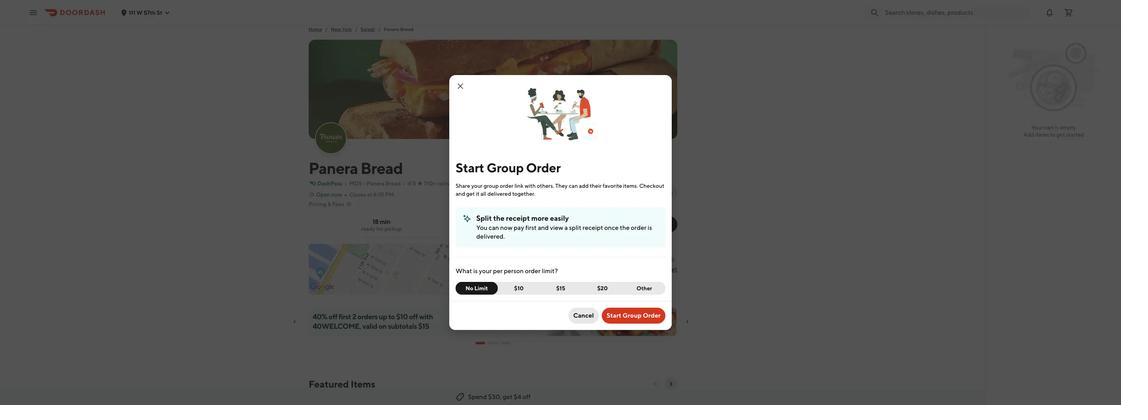 Task type: locate. For each thing, give the bounding box(es) containing it.
more info
[[648, 190, 673, 196]]

min inside '18 min ready for pickup'
[[380, 218, 390, 226]]

select promotional banner element
[[476, 336, 511, 351]]

pricing & fees button
[[309, 200, 352, 208]]

at
[[367, 192, 372, 198]]

2 / from the left
[[355, 26, 358, 32]]

0 horizontal spatial to
[[389, 313, 395, 321]]

0 vertical spatial now
[[332, 192, 342, 198]]

0 horizontal spatial off
[[329, 313, 338, 321]]

0 horizontal spatial up
[[379, 313, 387, 321]]

• left mds
[[345, 180, 347, 187]]

1 horizontal spatial order
[[574, 221, 589, 228]]

1 vertical spatial start
[[607, 312, 622, 320]]

/ right york
[[355, 26, 358, 32]]

min right ready
[[380, 218, 390, 226]]

now left pay
[[501, 224, 513, 232]]

0 horizontal spatial start
[[456, 160, 484, 175]]

get down empty
[[1057, 132, 1066, 138]]

to inside your cart is empty add items to get started
[[1051, 132, 1056, 138]]

0 vertical spatial 57th
[[144, 9, 156, 16]]

1 vertical spatial order
[[574, 221, 589, 228]]

300
[[615, 266, 627, 273]]

0 vertical spatial is
[[1056, 124, 1059, 131]]

1 horizontal spatial 57th
[[645, 266, 658, 273]]

-
[[363, 180, 366, 187]]

0.3
[[462, 180, 470, 187]]

receipt right split
[[583, 224, 603, 232]]

cancel
[[574, 312, 594, 320]]

0 horizontal spatial start group order
[[456, 160, 561, 175]]

2 horizontal spatial order
[[643, 312, 661, 320]]

featured items heading
[[309, 378, 375, 391]]

group inside 'button'
[[623, 312, 642, 320]]

2 vertical spatial is
[[474, 268, 478, 275]]

first inside split the receipt more easily you can now pay first and view a split receipt once the order is delivered.
[[526, 224, 537, 232]]

the right 25
[[620, 224, 630, 232]]

0 vertical spatial with
[[525, 183, 536, 189]]

pickup 18 min
[[650, 218, 668, 231]]

start inside 'button'
[[607, 312, 622, 320]]

57th down this
[[645, 266, 658, 273]]

off
[[329, 313, 338, 321], [409, 313, 418, 321], [523, 394, 531, 401]]

your up it
[[472, 183, 483, 189]]

get left $4
[[503, 394, 513, 401]]

0 vertical spatial to
[[1051, 132, 1056, 138]]

off up subtotals
[[409, 313, 418, 321]]

/ right salads
[[378, 26, 381, 32]]

order left limit?
[[525, 268, 541, 275]]

0 vertical spatial order
[[526, 160, 561, 175]]

2 vertical spatial get
[[503, 394, 513, 401]]

split
[[477, 214, 492, 223]]

2 horizontal spatial get
[[1057, 132, 1066, 138]]

1 horizontal spatial the
[[620, 224, 630, 232]]

0 vertical spatial first
[[526, 224, 537, 232]]

to down cart
[[1051, 132, 1056, 138]]

2 horizontal spatial group
[[623, 312, 642, 320]]

add
[[1024, 132, 1035, 138]]

order up delivered
[[500, 183, 514, 189]]

0 horizontal spatial and
[[456, 191, 465, 197]]

1 horizontal spatial get
[[503, 394, 513, 401]]

broccoli cheddar soup image
[[499, 395, 558, 405]]

0 horizontal spatial first
[[339, 313, 351, 321]]

start group order dialog
[[450, 75, 672, 330]]

1 vertical spatial up
[[379, 313, 387, 321]]

order inside split the receipt more easily you can now pay first and view a split receipt once the order is delivered.
[[631, 224, 647, 232]]

$10 button
[[493, 282, 540, 295]]

111
[[129, 9, 135, 16]]

ready
[[361, 226, 375, 232]]

order left at: on the right of the page
[[650, 256, 666, 263]]

pay
[[514, 224, 524, 232]]

0 horizontal spatial with
[[419, 313, 433, 321]]

1 vertical spatial to
[[389, 313, 395, 321]]

home / new york / salads / panera bread
[[309, 26, 414, 32]]

1 vertical spatial with
[[419, 313, 433, 321]]

0 horizontal spatial $15
[[418, 322, 429, 331]]

$10 up subtotals
[[396, 313, 408, 321]]

1 horizontal spatial to
[[1051, 132, 1056, 138]]

$15 down limit?
[[557, 285, 566, 292]]

1 vertical spatial $15
[[418, 322, 429, 331]]

min right 25
[[620, 225, 628, 231]]

1 horizontal spatial $15
[[557, 285, 566, 292]]

1 horizontal spatial 18
[[652, 225, 657, 231]]

start group order up link
[[456, 160, 561, 175]]

order inside button
[[574, 221, 589, 228]]

now inside split the receipt more easily you can now pay first and view a split receipt once the order is delivered.
[[501, 224, 513, 232]]

order right a
[[574, 221, 589, 228]]

spend $30, get $4 off
[[468, 394, 531, 401]]

up inside pick up this order at: 300 west 57th street
[[629, 256, 636, 263]]

min down more info
[[658, 225, 666, 231]]

is right what
[[474, 268, 478, 275]]

2 vertical spatial order
[[643, 312, 661, 320]]

1 vertical spatial the
[[620, 224, 630, 232]]

/ left new at the left
[[325, 26, 328, 32]]

what is your per person order limit? option group
[[456, 282, 666, 295]]

easily
[[550, 214, 569, 223]]

1 horizontal spatial now
[[501, 224, 513, 232]]

0 horizontal spatial now
[[332, 192, 342, 198]]

• left 4.5
[[403, 180, 406, 187]]

pricing
[[309, 201, 327, 207]]

$20 button
[[582, 282, 624, 295]]

to up subtotals
[[389, 313, 395, 321]]

is inside your cart is empty add items to get started
[[1056, 124, 1059, 131]]

and inside share your group order link with others. they can add their favorite items. checkout and get it all delivered together.
[[456, 191, 465, 197]]

you
[[477, 224, 488, 232]]

&
[[328, 201, 331, 207]]

up
[[629, 256, 636, 263], [379, 313, 387, 321]]

bread up pm
[[386, 180, 401, 187]]

can left add
[[569, 183, 578, 189]]

None radio
[[600, 217, 646, 233], [641, 217, 678, 233], [600, 217, 646, 233], [641, 217, 678, 233]]

57th left st
[[144, 9, 156, 16]]

1 horizontal spatial up
[[629, 256, 636, 263]]

0 horizontal spatial $10
[[396, 313, 408, 321]]

0 vertical spatial group
[[487, 160, 524, 175]]

your
[[472, 183, 483, 189], [479, 268, 492, 275]]

start up the mi
[[456, 160, 484, 175]]

can inside split the receipt more easily you can now pay first and view a split receipt once the order is delivered.
[[489, 224, 499, 232]]

to inside 40% off first 2 orders up to $10 off with 40welcome, valid on subtotals $15
[[389, 313, 395, 321]]

first left 2
[[339, 313, 351, 321]]

order
[[526, 160, 561, 175], [574, 221, 589, 228], [643, 312, 661, 320]]

can inside share your group order link with others. they can add their favorite items. checkout and get it all delivered together.
[[569, 183, 578, 189]]

8:10
[[373, 192, 384, 198]]

link
[[515, 183, 524, 189]]

18 right delivery 25 min
[[652, 225, 657, 231]]

saved button
[[500, 217, 536, 233]]

salads link
[[361, 25, 375, 33]]

4.5
[[408, 180, 416, 187]]

off up 40welcome,
[[329, 313, 338, 321]]

panera up dashpass •
[[309, 159, 358, 178]]

710+ ratings •
[[424, 180, 459, 187]]

bread up mds - panera bread
[[361, 159, 403, 178]]

new york link
[[331, 25, 352, 33]]

with inside share your group order link with others. they can add their favorite items. checkout and get it all delivered together.
[[525, 183, 536, 189]]

1 vertical spatial and
[[538, 224, 549, 232]]

$15
[[557, 285, 566, 292], [418, 322, 429, 331]]

start group order
[[456, 160, 561, 175], [607, 312, 661, 320]]

0 vertical spatial receipt
[[506, 214, 530, 223]]

order up others.
[[526, 160, 561, 175]]

18 inside pickup 18 min
[[652, 225, 657, 231]]

2 horizontal spatial is
[[1056, 124, 1059, 131]]

1 vertical spatial panera
[[309, 159, 358, 178]]

1 horizontal spatial can
[[569, 183, 578, 189]]

start
[[456, 160, 484, 175], [607, 312, 622, 320]]

• left closes
[[345, 192, 347, 198]]

18 left pickup
[[373, 218, 379, 226]]

1 vertical spatial receipt
[[583, 224, 603, 232]]

order methods option group
[[600, 217, 678, 233]]

your inside share your group order link with others. they can add their favorite items. checkout and get it all delivered together.
[[472, 183, 483, 189]]

1 horizontal spatial start group order
[[607, 312, 661, 320]]

No Limit button
[[456, 282, 498, 295]]

get left it
[[467, 191, 475, 197]]

is right delivery 25 min
[[648, 224, 652, 232]]

1 vertical spatial first
[[339, 313, 351, 321]]

ratings
[[437, 180, 454, 187]]

and down the share
[[456, 191, 465, 197]]

their
[[590, 183, 602, 189]]

with inside 40% off first 2 orders up to $10 off with 40welcome, valid on subtotals $15
[[419, 313, 433, 321]]

delivery
[[610, 218, 631, 225]]

up up on
[[379, 313, 387, 321]]

split the receipt more easily status
[[456, 207, 666, 248]]

0 vertical spatial your
[[472, 183, 483, 189]]

0 horizontal spatial the
[[494, 214, 505, 223]]

order
[[500, 183, 514, 189], [631, 224, 647, 232], [650, 256, 666, 263], [525, 268, 541, 275]]

open now
[[316, 192, 342, 198]]

1 vertical spatial bread
[[361, 159, 403, 178]]

close start group order image
[[456, 81, 465, 91]]

0 vertical spatial $15
[[557, 285, 566, 292]]

1 vertical spatial get
[[467, 191, 475, 197]]

0 vertical spatial can
[[569, 183, 578, 189]]

group order button
[[542, 217, 594, 233]]

25
[[613, 225, 619, 231]]

off right $4
[[523, 394, 531, 401]]

111 w 57th st button
[[121, 9, 170, 16]]

start down $20 button
[[607, 312, 622, 320]]

is inside split the receipt more easily you can now pay first and view a split receipt once the order is delivered.
[[648, 224, 652, 232]]

1 horizontal spatial first
[[526, 224, 537, 232]]

orders
[[358, 313, 378, 321]]

panera right salads
[[384, 26, 399, 32]]

6
[[622, 277, 626, 283]]

is right cart
[[1056, 124, 1059, 131]]

min
[[380, 218, 390, 226], [620, 225, 628, 231], [658, 225, 666, 231], [627, 277, 636, 283]]

first right pay
[[526, 224, 537, 232]]

to for $10
[[389, 313, 395, 321]]

1 horizontal spatial off
[[409, 313, 418, 321]]

order left pickup 18 min
[[631, 224, 647, 232]]

panera right -
[[367, 180, 385, 187]]

$15 right subtotals
[[418, 322, 429, 331]]

to for get
[[1051, 132, 1056, 138]]

receipt up pay
[[506, 214, 530, 223]]

1 vertical spatial start group order
[[607, 312, 661, 320]]

1 horizontal spatial /
[[355, 26, 358, 32]]

limit
[[475, 285, 488, 292]]

/
[[325, 26, 328, 32], [355, 26, 358, 32], [378, 26, 381, 32]]

featured
[[309, 379, 349, 390]]

1 horizontal spatial with
[[525, 183, 536, 189]]

1 horizontal spatial group
[[556, 221, 573, 228]]

1 vertical spatial can
[[489, 224, 499, 232]]

0 vertical spatial $10
[[514, 285, 524, 292]]

1 horizontal spatial start
[[607, 312, 622, 320]]

0 horizontal spatial get
[[467, 191, 475, 197]]

$15 button
[[540, 282, 582, 295]]

0 horizontal spatial can
[[489, 224, 499, 232]]

0 vertical spatial up
[[629, 256, 636, 263]]

2 vertical spatial panera
[[367, 180, 385, 187]]

1 vertical spatial $10
[[396, 313, 408, 321]]

1 vertical spatial now
[[501, 224, 513, 232]]

0 vertical spatial and
[[456, 191, 465, 197]]

bread
[[400, 26, 414, 32], [361, 159, 403, 178], [386, 180, 401, 187]]

0 horizontal spatial 18
[[373, 218, 379, 226]]

$10 down person
[[514, 285, 524, 292]]

they
[[556, 183, 568, 189]]

0 horizontal spatial 57th
[[144, 9, 156, 16]]

start group order down other
[[607, 312, 661, 320]]

1 vertical spatial is
[[648, 224, 652, 232]]

0 horizontal spatial group
[[487, 160, 524, 175]]

all
[[481, 191, 487, 197]]

1 horizontal spatial $10
[[514, 285, 524, 292]]

order down the other 'button' at the right of the page
[[643, 312, 661, 320]]

per
[[493, 268, 503, 275]]

first
[[526, 224, 537, 232], [339, 313, 351, 321]]

pick
[[615, 256, 627, 263]]

your cart is empty add items to get started
[[1024, 124, 1085, 138]]

• closes at 8:10 pm
[[345, 192, 394, 198]]

up left this
[[629, 256, 636, 263]]

panera
[[384, 26, 399, 32], [309, 159, 358, 178], [367, 180, 385, 187]]

powered by google image
[[311, 283, 334, 291]]

the right split
[[494, 214, 505, 223]]

1 horizontal spatial and
[[538, 224, 549, 232]]

0 horizontal spatial /
[[325, 26, 328, 32]]

panera bread image
[[309, 40, 678, 139], [316, 123, 346, 153]]

2 horizontal spatial /
[[378, 26, 381, 32]]

2 vertical spatial bread
[[386, 180, 401, 187]]

0 vertical spatial get
[[1057, 132, 1066, 138]]

and down more
[[538, 224, 549, 232]]

Other button
[[624, 282, 666, 295]]

bread right salads
[[400, 26, 414, 32]]

40% off first 2 orders up to $10 off with 40welcome, valid on subtotals $15
[[313, 313, 433, 331]]

your left per
[[479, 268, 492, 275]]

get inside share your group order link with others. they can add their favorite items. checkout and get it all delivered together.
[[467, 191, 475, 197]]

2 vertical spatial group
[[623, 312, 642, 320]]

1 vertical spatial group
[[556, 221, 573, 228]]

and inside split the receipt more easily you can now pay first and view a split receipt once the order is delivered.
[[538, 224, 549, 232]]

can up delivered.
[[489, 224, 499, 232]]

is
[[1056, 124, 1059, 131], [648, 224, 652, 232], [474, 268, 478, 275]]

1 horizontal spatial is
[[648, 224, 652, 232]]

40%
[[313, 313, 327, 321]]

info
[[662, 190, 673, 196]]

0 vertical spatial start
[[456, 160, 484, 175]]

now up fees
[[332, 192, 342, 198]]

share your group order link with others. they can add their favorite items. checkout and get it all delivered together.
[[456, 183, 665, 197]]

1 vertical spatial 57th
[[645, 266, 658, 273]]



Task type: describe. For each thing, give the bounding box(es) containing it.
closes
[[349, 192, 366, 198]]

next button of carousel image
[[668, 381, 675, 388]]

0 items, open order cart image
[[1064, 8, 1074, 17]]

order inside pick up this order at: 300 west 57th street
[[650, 256, 666, 263]]

18 inside '18 min ready for pickup'
[[373, 218, 379, 226]]

notification bell image
[[1045, 8, 1055, 17]]

open
[[316, 192, 330, 198]]

split the receipt more easily you can now pay first and view a split receipt once the order is delivered.
[[477, 214, 652, 240]]

items
[[351, 379, 375, 390]]

fees
[[332, 201, 344, 207]]

view
[[550, 224, 564, 232]]

group order
[[556, 221, 589, 228]]

share
[[456, 183, 470, 189]]

west
[[628, 266, 644, 273]]

group inside button
[[556, 221, 573, 228]]

cancel button
[[569, 308, 599, 324]]

street
[[660, 266, 678, 273]]

add
[[579, 183, 589, 189]]

$15 inside "button"
[[557, 285, 566, 292]]

pm
[[385, 192, 394, 198]]

0 vertical spatial the
[[494, 214, 505, 223]]

previous button of carousel image
[[652, 381, 659, 388]]

3 / from the left
[[378, 26, 381, 32]]

group
[[484, 183, 499, 189]]

$4
[[514, 394, 522, 401]]

checkout
[[640, 183, 665, 189]]

for
[[377, 226, 384, 232]]

min right the 6 at bottom
[[627, 277, 636, 283]]

6 min
[[622, 277, 636, 283]]

mi
[[471, 180, 477, 187]]

40welcome,
[[313, 322, 361, 331]]

dashpass •
[[318, 180, 347, 187]]

more info button
[[635, 187, 678, 200]]

57th inside pick up this order at: 300 west 57th street
[[645, 266, 658, 273]]

delivered.
[[477, 233, 505, 240]]

1 vertical spatial your
[[479, 268, 492, 275]]

items
[[1036, 132, 1050, 138]]

0 vertical spatial start group order
[[456, 160, 561, 175]]

up inside 40% off first 2 orders up to $10 off with 40welcome, valid on subtotals $15
[[379, 313, 387, 321]]

$10 inside button
[[514, 285, 524, 292]]

more
[[532, 214, 549, 223]]

0 vertical spatial panera
[[384, 26, 399, 32]]

0 horizontal spatial order
[[526, 160, 561, 175]]

home link
[[309, 25, 322, 33]]

1 / from the left
[[325, 26, 328, 32]]

subtotals
[[388, 322, 417, 331]]

open menu image
[[29, 8, 38, 17]]

first inside 40% off first 2 orders up to $10 off with 40welcome, valid on subtotals $15
[[339, 313, 351, 321]]

once
[[605, 224, 619, 232]]

start group order inside 'button'
[[607, 312, 661, 320]]

empty
[[1061, 124, 1077, 131]]

0.3 mi • $$
[[462, 180, 491, 187]]

order inside 'button'
[[643, 312, 661, 320]]

dashpass
[[318, 180, 342, 187]]

0 horizontal spatial receipt
[[506, 214, 530, 223]]

pick up this order at: 300 west 57th street
[[615, 256, 678, 273]]

• right the mi
[[480, 180, 482, 187]]

order inside share your group order link with others. they can add their favorite items. checkout and get it all delivered together.
[[500, 183, 514, 189]]

on
[[379, 322, 387, 331]]

18 min ready for pickup
[[361, 218, 402, 232]]

mds - panera bread
[[349, 180, 401, 187]]

300 west 57th street link
[[615, 266, 678, 273]]

at:
[[667, 256, 675, 263]]

york
[[342, 26, 352, 32]]

delivered
[[488, 191, 511, 197]]

delivery 25 min
[[610, 218, 631, 231]]

w
[[137, 9, 143, 16]]

other
[[637, 285, 652, 292]]

what is your per person order limit?
[[456, 268, 558, 275]]

valid
[[363, 322, 377, 331]]

panera bread
[[309, 159, 403, 178]]

$15 inside 40% off first 2 orders up to $10 off with 40welcome, valid on subtotals $15
[[418, 322, 429, 331]]

$20
[[598, 285, 608, 292]]

710+
[[424, 180, 436, 187]]

started
[[1067, 132, 1085, 138]]

featured items
[[309, 379, 375, 390]]

min inside delivery 25 min
[[620, 225, 628, 231]]

start group order button
[[602, 308, 666, 324]]

what
[[456, 268, 472, 275]]

person
[[504, 268, 524, 275]]

map region
[[269, 200, 676, 302]]

pricing & fees
[[309, 201, 344, 207]]

passion papaya iced green tea image
[[436, 395, 496, 405]]

pickup
[[385, 226, 402, 232]]

pickup
[[650, 218, 668, 225]]

2 horizontal spatial off
[[523, 394, 531, 401]]

min inside pickup 18 min
[[658, 225, 666, 231]]

it
[[476, 191, 480, 197]]

items.
[[623, 183, 638, 189]]

spend
[[468, 394, 487, 401]]

home
[[309, 26, 322, 32]]

1 horizontal spatial receipt
[[583, 224, 603, 232]]

split
[[569, 224, 582, 232]]

0 horizontal spatial is
[[474, 268, 478, 275]]

new
[[331, 26, 341, 32]]

a
[[565, 224, 568, 232]]

$30,
[[488, 394, 502, 401]]

0 vertical spatial bread
[[400, 26, 414, 32]]

$$
[[484, 180, 491, 187]]

111 w 57th st
[[129, 9, 162, 16]]

2
[[352, 313, 356, 321]]

your
[[1032, 124, 1044, 131]]

salads
[[361, 26, 375, 32]]

more
[[648, 190, 661, 196]]

st
[[157, 9, 162, 16]]

others.
[[537, 183, 554, 189]]

group of people ordering together image
[[521, 75, 600, 153]]

$10 inside 40% off first 2 orders up to $10 off with 40welcome, valid on subtotals $15
[[396, 313, 408, 321]]

mds
[[349, 180, 362, 187]]

• left '0.3'
[[457, 180, 459, 187]]

limit?
[[542, 268, 558, 275]]

get inside your cart is empty add items to get started
[[1057, 132, 1066, 138]]



Task type: vqa. For each thing, say whether or not it's contained in the screenshot.
the Delivery at the right of page
yes



